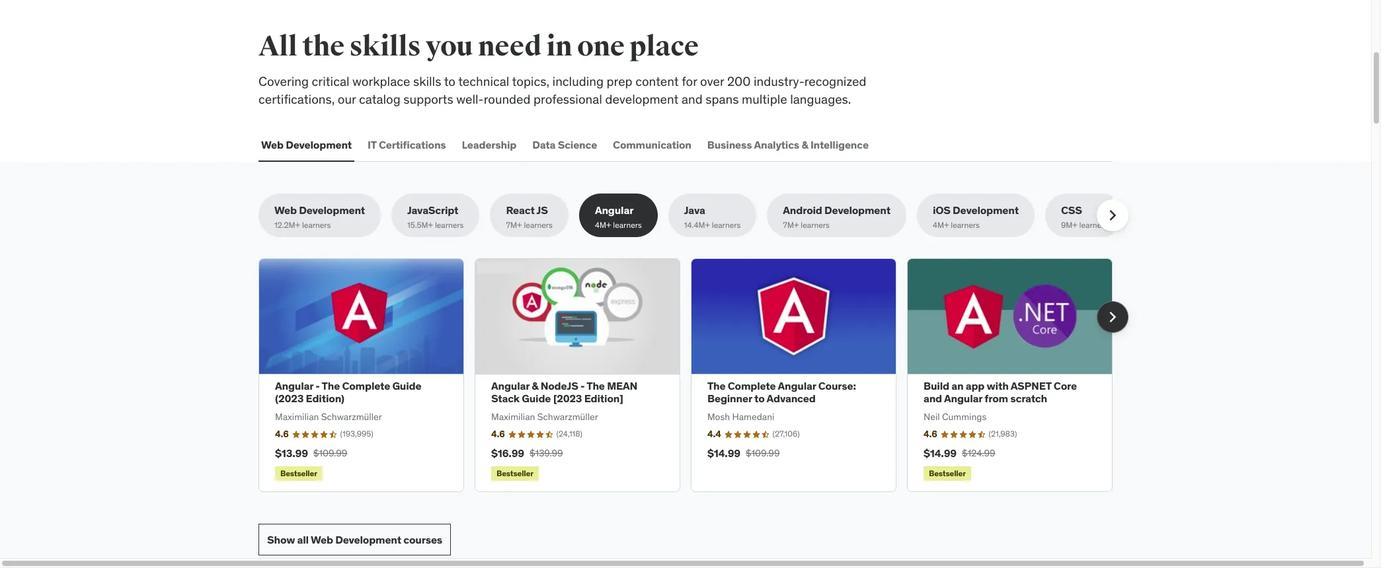 Task type: locate. For each thing, give the bounding box(es) containing it.
6 learners from the left
[[801, 220, 830, 230]]

and inside build an app with aspnet core and angular from scratch
[[924, 392, 943, 406]]

angular & nodejs - the mean stack guide [2023 edition] link
[[491, 380, 638, 406]]

angular inside "the complete angular course: beginner to advanced"
[[778, 380, 816, 393]]

business analytics & intelligence
[[708, 138, 869, 151]]

ios
[[933, 204, 951, 217]]

angular inside build an app with aspnet core and angular from scratch
[[945, 392, 983, 406]]

learners
[[302, 220, 331, 230], [435, 220, 464, 230], [524, 220, 553, 230], [613, 220, 642, 230], [712, 220, 741, 230], [801, 220, 830, 230], [951, 220, 980, 230], [1080, 220, 1109, 230]]

learners inside ios development 4m+ learners
[[951, 220, 980, 230]]

0 horizontal spatial to
[[444, 74, 456, 89]]

1 vertical spatial and
[[924, 392, 943, 406]]

data
[[533, 138, 556, 151]]

the inside the angular - the complete guide (2023 edition)
[[322, 380, 340, 393]]

[2023
[[553, 392, 582, 406]]

development left the courses
[[335, 534, 401, 547]]

1 horizontal spatial guide
[[522, 392, 551, 406]]

learners inside the javascript 15.5m+ learners
[[435, 220, 464, 230]]

multiple
[[742, 91, 788, 107]]

0 horizontal spatial complete
[[342, 380, 390, 393]]

communication button
[[611, 129, 694, 161]]

angular
[[595, 204, 634, 217], [275, 380, 313, 393], [491, 380, 530, 393], [778, 380, 816, 393], [945, 392, 983, 406]]

3 learners from the left
[[524, 220, 553, 230]]

1 learners from the left
[[302, 220, 331, 230]]

1 vertical spatial to
[[755, 392, 765, 406]]

javascript 15.5m+ learners
[[408, 204, 464, 230]]

7m+ down android
[[783, 220, 799, 230]]

data science button
[[530, 129, 600, 161]]

0 horizontal spatial and
[[682, 91, 703, 107]]

from
[[985, 392, 1009, 406]]

workplace
[[353, 74, 410, 89]]

0 vertical spatial web
[[261, 138, 284, 151]]

development inside android development 7m+ learners
[[825, 204, 891, 217]]

web inside "button"
[[261, 138, 284, 151]]

1 horizontal spatial 7m+
[[783, 220, 799, 230]]

4 learners from the left
[[613, 220, 642, 230]]

development inside "button"
[[286, 138, 352, 151]]

web development 12.2m+ learners
[[274, 204, 365, 230]]

5 learners from the left
[[712, 220, 741, 230]]

build an app with aspnet core and angular from scratch link
[[924, 380, 1077, 406]]

leadership button
[[459, 129, 519, 161]]

the complete angular course: beginner to advanced
[[708, 380, 856, 406]]

development up the 12.2m+
[[299, 204, 365, 217]]

2 the from the left
[[587, 380, 605, 393]]

2 learners from the left
[[435, 220, 464, 230]]

critical
[[312, 74, 350, 89]]

-
[[316, 380, 320, 393], [581, 380, 585, 393]]

angular for 4m+
[[595, 204, 634, 217]]

1 horizontal spatial to
[[755, 392, 765, 406]]

& right analytics
[[802, 138, 809, 151]]

0 vertical spatial skills
[[350, 30, 421, 64]]

skills inside covering critical workplace skills to technical topics, including prep content for over 200 industry-recognized certifications, our catalog supports well-rounded professional development and spans multiple languages.
[[413, 74, 441, 89]]

- right (2023
[[316, 380, 320, 393]]

development inside ios development 4m+ learners
[[953, 204, 1019, 217]]

7m+ down react
[[506, 220, 522, 230]]

& inside angular & nodejs - the mean stack guide [2023 edition]
[[532, 380, 539, 393]]

200
[[728, 74, 751, 89]]

web right all
[[311, 534, 333, 547]]

1 vertical spatial &
[[532, 380, 539, 393]]

0 horizontal spatial 7m+
[[506, 220, 522, 230]]

2 complete from the left
[[728, 380, 776, 393]]

2 7m+ from the left
[[783, 220, 799, 230]]

1 - from the left
[[316, 380, 320, 393]]

4m+ inside ios development 4m+ learners
[[933, 220, 949, 230]]

show
[[267, 534, 295, 547]]

4m+
[[595, 220, 611, 230], [933, 220, 949, 230]]

web down certifications, at left
[[261, 138, 284, 151]]

react js 7m+ learners
[[506, 204, 553, 230]]

& left nodejs
[[532, 380, 539, 393]]

learners inside react js 7m+ learners
[[524, 220, 553, 230]]

all
[[259, 30, 297, 64]]

web for web development
[[261, 138, 284, 151]]

1 horizontal spatial complete
[[728, 380, 776, 393]]

angular for &
[[491, 380, 530, 393]]

science
[[558, 138, 597, 151]]

web
[[261, 138, 284, 151], [274, 204, 297, 217], [311, 534, 333, 547]]

angular inside the angular - the complete guide (2023 edition)
[[275, 380, 313, 393]]

1 vertical spatial web
[[274, 204, 297, 217]]

communication
[[613, 138, 692, 151]]

topic filters element
[[259, 194, 1129, 238]]

development right android
[[825, 204, 891, 217]]

java 14.4m+ learners
[[684, 204, 741, 230]]

web inside web development 12.2m+ learners
[[274, 204, 297, 217]]

learners inside the css 9m+ learners
[[1080, 220, 1109, 230]]

business analytics & intelligence button
[[705, 129, 872, 161]]

2 horizontal spatial the
[[708, 380, 726, 393]]

2 4m+ from the left
[[933, 220, 949, 230]]

0 vertical spatial and
[[682, 91, 703, 107]]

1 horizontal spatial the
[[587, 380, 605, 393]]

and down for
[[682, 91, 703, 107]]

1 horizontal spatial 4m+
[[933, 220, 949, 230]]

angular inside angular 4m+ learners
[[595, 204, 634, 217]]

android
[[783, 204, 823, 217]]

courses
[[404, 534, 443, 547]]

and
[[682, 91, 703, 107], [924, 392, 943, 406]]

1 horizontal spatial &
[[802, 138, 809, 151]]

1 horizontal spatial -
[[581, 380, 585, 393]]

1 4m+ from the left
[[595, 220, 611, 230]]

covering critical workplace skills to technical topics, including prep content for over 200 industry-recognized certifications, our catalog supports well-rounded professional development and spans multiple languages.
[[259, 74, 867, 107]]

1 vertical spatial skills
[[413, 74, 441, 89]]

skills up supports
[[413, 74, 441, 89]]

learners inside android development 7m+ learners
[[801, 220, 830, 230]]

0 horizontal spatial &
[[532, 380, 539, 393]]

3 the from the left
[[708, 380, 726, 393]]

show all web development courses link
[[259, 525, 451, 557]]

learners inside java 14.4m+ learners
[[712, 220, 741, 230]]

to right beginner
[[755, 392, 765, 406]]

certifications,
[[259, 91, 335, 107]]

beginner
[[708, 392, 753, 406]]

to
[[444, 74, 456, 89], [755, 392, 765, 406]]

0 vertical spatial to
[[444, 74, 456, 89]]

development inside web development 12.2m+ learners
[[299, 204, 365, 217]]

7m+ inside react js 7m+ learners
[[506, 220, 522, 230]]

15.5m+
[[408, 220, 433, 230]]

ios development 4m+ learners
[[933, 204, 1019, 230]]

complete inside "the complete angular course: beginner to advanced"
[[728, 380, 776, 393]]

professional
[[534, 91, 602, 107]]

1 horizontal spatial and
[[924, 392, 943, 406]]

development right ios
[[953, 204, 1019, 217]]

1 7m+ from the left
[[506, 220, 522, 230]]

- right nodejs
[[581, 380, 585, 393]]

(2023
[[275, 392, 304, 406]]

advanced
[[767, 392, 816, 406]]

spans
[[706, 91, 739, 107]]

guide
[[393, 380, 422, 393], [522, 392, 551, 406]]

javascript
[[408, 204, 459, 217]]

skills up workplace
[[350, 30, 421, 64]]

7 learners from the left
[[951, 220, 980, 230]]

the inside angular & nodejs - the mean stack guide [2023 edition]
[[587, 380, 605, 393]]

nodejs
[[541, 380, 579, 393]]

supports
[[404, 91, 454, 107]]

css
[[1062, 204, 1083, 217]]

web up the 12.2m+
[[274, 204, 297, 217]]

to up supports
[[444, 74, 456, 89]]

development
[[286, 138, 352, 151], [299, 204, 365, 217], [825, 204, 891, 217], [953, 204, 1019, 217], [335, 534, 401, 547]]

web development
[[261, 138, 352, 151]]

angular inside angular & nodejs - the mean stack guide [2023 edition]
[[491, 380, 530, 393]]

and left an
[[924, 392, 943, 406]]

0 horizontal spatial 4m+
[[595, 220, 611, 230]]

0 horizontal spatial guide
[[393, 380, 422, 393]]

0 horizontal spatial -
[[316, 380, 320, 393]]

1 complete from the left
[[342, 380, 390, 393]]

aspnet
[[1011, 380, 1052, 393]]

2 - from the left
[[581, 380, 585, 393]]

8 learners from the left
[[1080, 220, 1109, 230]]

0 vertical spatial &
[[802, 138, 809, 151]]

the complete angular course: beginner to advanced link
[[708, 380, 856, 406]]

&
[[802, 138, 809, 151], [532, 380, 539, 393]]

7m+ for react js
[[506, 220, 522, 230]]

0 horizontal spatial the
[[322, 380, 340, 393]]

1 the from the left
[[322, 380, 340, 393]]

skills
[[350, 30, 421, 64], [413, 74, 441, 89]]

all the skills you need in one place
[[259, 30, 699, 64]]

development down certifications, at left
[[286, 138, 352, 151]]

7m+ inside android development 7m+ learners
[[783, 220, 799, 230]]

the
[[322, 380, 340, 393], [587, 380, 605, 393], [708, 380, 726, 393]]



Task type: describe. For each thing, give the bounding box(es) containing it.
development
[[605, 91, 679, 107]]

our
[[338, 91, 356, 107]]

content
[[636, 74, 679, 89]]

one
[[577, 30, 625, 64]]

14.4m+
[[684, 220, 710, 230]]

well-
[[457, 91, 484, 107]]

css 9m+ learners
[[1062, 204, 1109, 230]]

place
[[630, 30, 699, 64]]

course:
[[819, 380, 856, 393]]

the
[[302, 30, 345, 64]]

android development 7m+ learners
[[783, 204, 891, 230]]

development for ios development 4m+ learners
[[953, 204, 1019, 217]]

app
[[966, 380, 985, 393]]

industry-
[[754, 74, 805, 89]]

to inside covering critical workplace skills to technical topics, including prep content for over 200 industry-recognized certifications, our catalog supports well-rounded professional development and spans multiple languages.
[[444, 74, 456, 89]]

- inside angular & nodejs - the mean stack guide [2023 edition]
[[581, 380, 585, 393]]

you
[[426, 30, 473, 64]]

angular & nodejs - the mean stack guide [2023 edition]
[[491, 380, 638, 406]]

rounded
[[484, 91, 531, 107]]

all
[[297, 534, 309, 547]]

angular 4m+ learners
[[595, 204, 642, 230]]

and inside covering critical workplace skills to technical topics, including prep content for over 200 industry-recognized certifications, our catalog supports well-rounded professional development and spans multiple languages.
[[682, 91, 703, 107]]

development for web development 12.2m+ learners
[[299, 204, 365, 217]]

complete inside the angular - the complete guide (2023 edition)
[[342, 380, 390, 393]]

need
[[478, 30, 542, 64]]

learners inside angular 4m+ learners
[[613, 220, 642, 230]]

the inside "the complete angular course: beginner to advanced"
[[708, 380, 726, 393]]

development for web development
[[286, 138, 352, 151]]

in
[[547, 30, 572, 64]]

java
[[684, 204, 706, 217]]

build
[[924, 380, 950, 393]]

web development button
[[259, 129, 355, 161]]

certifications
[[379, 138, 446, 151]]

guide inside angular & nodejs - the mean stack guide [2023 edition]
[[522, 392, 551, 406]]

to inside "the complete angular course: beginner to advanced"
[[755, 392, 765, 406]]

over
[[701, 74, 725, 89]]

analytics
[[754, 138, 800, 151]]

topics,
[[512, 74, 550, 89]]

for
[[682, 74, 697, 89]]

it certifications
[[368, 138, 446, 151]]

with
[[987, 380, 1009, 393]]

stack
[[491, 392, 520, 406]]

data science
[[533, 138, 597, 151]]

including
[[553, 74, 604, 89]]

core
[[1054, 380, 1077, 393]]

intelligence
[[811, 138, 869, 151]]

& inside button
[[802, 138, 809, 151]]

react
[[506, 204, 535, 217]]

4m+ inside angular 4m+ learners
[[595, 220, 611, 230]]

7m+ for android development
[[783, 220, 799, 230]]

development for android development 7m+ learners
[[825, 204, 891, 217]]

languages.
[[791, 91, 852, 107]]

build an app with aspnet core and angular from scratch
[[924, 380, 1077, 406]]

angular - the complete guide (2023 edition) link
[[275, 380, 422, 406]]

technical
[[459, 74, 510, 89]]

show all web development courses
[[267, 534, 443, 547]]

covering
[[259, 74, 309, 89]]

next image
[[1103, 307, 1124, 328]]

business
[[708, 138, 752, 151]]

edition]
[[584, 392, 624, 406]]

recognized
[[805, 74, 867, 89]]

an
[[952, 380, 964, 393]]

web for web development 12.2m+ learners
[[274, 204, 297, 217]]

leadership
[[462, 138, 517, 151]]

catalog
[[359, 91, 401, 107]]

prep
[[607, 74, 633, 89]]

it
[[368, 138, 377, 151]]

mean
[[607, 380, 638, 393]]

scratch
[[1011, 392, 1048, 406]]

angular for -
[[275, 380, 313, 393]]

9m+
[[1062, 220, 1078, 230]]

12.2m+
[[274, 220, 300, 230]]

it certifications button
[[365, 129, 449, 161]]

js
[[537, 204, 548, 217]]

- inside the angular - the complete guide (2023 edition)
[[316, 380, 320, 393]]

carousel element
[[259, 259, 1129, 493]]

next image
[[1103, 205, 1124, 226]]

angular - the complete guide (2023 edition)
[[275, 380, 422, 406]]

edition)
[[306, 392, 345, 406]]

2 vertical spatial web
[[311, 534, 333, 547]]

learners inside web development 12.2m+ learners
[[302, 220, 331, 230]]

guide inside the angular - the complete guide (2023 edition)
[[393, 380, 422, 393]]



Task type: vqa. For each thing, say whether or not it's contained in the screenshot.
student link
no



